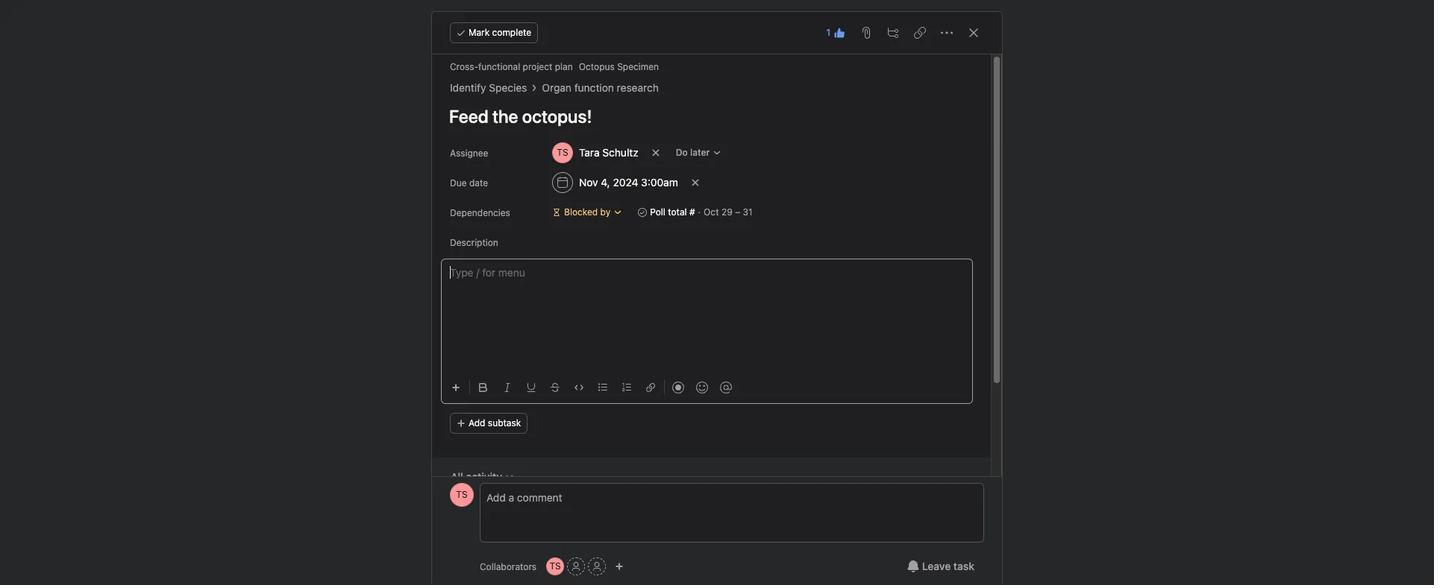 Task type: describe. For each thing, give the bounding box(es) containing it.
tara
[[579, 146, 600, 159]]

octopus
[[579, 61, 615, 72]]

blocked by
[[564, 207, 611, 218]]

bulleted list image
[[599, 384, 608, 393]]

project
[[523, 61, 553, 72]]

tara schultz
[[579, 146, 639, 159]]

leave task
[[922, 561, 975, 573]]

collaborators
[[480, 562, 537, 573]]

organ function research
[[542, 81, 659, 94]]

strikethrough image
[[551, 384, 560, 393]]

cross-functional project plan link
[[450, 61, 573, 72]]

more actions for this task image
[[941, 27, 953, 39]]

octopus specimen link
[[579, 61, 659, 72]]

description
[[450, 237, 498, 249]]

1 vertical spatial ts
[[550, 561, 561, 572]]

identify species link
[[450, 80, 527, 96]]

insert an object image
[[452, 384, 461, 393]]

at mention image
[[720, 382, 732, 394]]

nov 4, 2024 3:00am
[[579, 176, 678, 189]]

29
[[722, 207, 733, 218]]

#
[[690, 207, 695, 218]]

main content inside feed the octopus! dialog
[[432, 54, 991, 586]]

record a video image
[[673, 382, 684, 394]]

total
[[668, 207, 687, 218]]

all activity image
[[505, 473, 514, 482]]

1 horizontal spatial ts button
[[546, 558, 564, 576]]

31
[[743, 207, 753, 218]]

research
[[617, 81, 659, 94]]

4,
[[601, 176, 610, 189]]

blocked by button
[[546, 202, 629, 223]]

cross-functional project plan octopus specimen
[[450, 61, 659, 72]]

specimen
[[617, 61, 659, 72]]

identify
[[450, 81, 486, 94]]

leave task button
[[898, 554, 985, 581]]

tara schultz button
[[546, 140, 645, 166]]

0 horizontal spatial ts button
[[450, 484, 474, 508]]

function
[[575, 81, 614, 94]]

do later button
[[669, 143, 729, 163]]

mark complete
[[469, 27, 532, 38]]

add subtask
[[469, 418, 521, 429]]

do later
[[676, 147, 710, 158]]



Task type: locate. For each thing, give the bounding box(es) containing it.
nov
[[579, 176, 598, 189]]

1
[[827, 27, 831, 38]]

copy task link image
[[914, 27, 926, 39]]

toolbar inside main content
[[446, 371, 973, 405]]

cross-
[[450, 61, 478, 72]]

feed the octopus! dialog
[[432, 12, 1002, 586]]

mark complete button
[[450, 22, 538, 43]]

0 vertical spatial ts
[[456, 490, 468, 501]]

0 horizontal spatial ts
[[456, 490, 468, 501]]

–
[[735, 207, 741, 218]]

do
[[676, 147, 688, 158]]

organ function research link
[[542, 80, 659, 96]]

schultz
[[603, 146, 639, 159]]

due
[[450, 178, 467, 189]]

species
[[489, 81, 527, 94]]

ts button right collaborators
[[546, 558, 564, 576]]

add subtask image
[[887, 27, 899, 39]]

oct
[[704, 207, 719, 218]]

ts
[[456, 490, 468, 501], [550, 561, 561, 572]]

organ
[[542, 81, 572, 94]]

0 vertical spatial ts button
[[450, 484, 474, 508]]

code image
[[575, 384, 584, 393]]

poll total #
[[650, 207, 695, 218]]

Task Name text field
[[440, 99, 973, 134]]

1 vertical spatial ts button
[[546, 558, 564, 576]]

by
[[601, 207, 611, 218]]

mark
[[469, 27, 490, 38]]

due date
[[450, 178, 488, 189]]

underline image
[[527, 384, 536, 393]]

numbered list image
[[623, 384, 631, 393]]

blocked
[[564, 207, 598, 218]]

main content
[[432, 54, 991, 586]]

ts button
[[450, 484, 474, 508], [546, 558, 564, 576]]

add
[[469, 418, 486, 429]]

functional
[[478, 61, 520, 72]]

toolbar
[[446, 371, 973, 405]]

oct 29 – 31
[[704, 207, 753, 218]]

italics image
[[503, 384, 512, 393]]

add subtask button
[[450, 414, 528, 434]]

collapse task pane image
[[968, 27, 980, 39]]

add or remove collaborators image
[[615, 563, 624, 572]]

task
[[954, 561, 975, 573]]

later
[[690, 147, 710, 158]]

leave
[[922, 561, 951, 573]]

assignee
[[450, 148, 488, 159]]

link image
[[646, 384, 655, 393]]

dependencies
[[450, 208, 510, 219]]

main content containing identify species
[[432, 54, 991, 586]]

attachments: add a file to this task, feed the octopus! image
[[861, 27, 873, 39]]

2024
[[613, 176, 638, 189]]

ts button down add
[[450, 484, 474, 508]]

bold image
[[479, 384, 488, 393]]

poll
[[650, 207, 666, 218]]

3:00am
[[641, 176, 678, 189]]

emoji image
[[696, 382, 708, 394]]

clear due date image
[[691, 178, 700, 187]]

subtask
[[488, 418, 521, 429]]

1 horizontal spatial ts
[[550, 561, 561, 572]]

1 button
[[822, 22, 850, 43]]

complete
[[492, 27, 532, 38]]

plan
[[555, 61, 573, 72]]

date
[[469, 178, 488, 189]]

remove assignee image
[[651, 149, 660, 157]]

identify species
[[450, 81, 527, 94]]

nov 4, 2024 3:00am button
[[546, 169, 685, 196]]



Task type: vqa. For each thing, say whether or not it's contained in the screenshot.
add subtask button
yes



